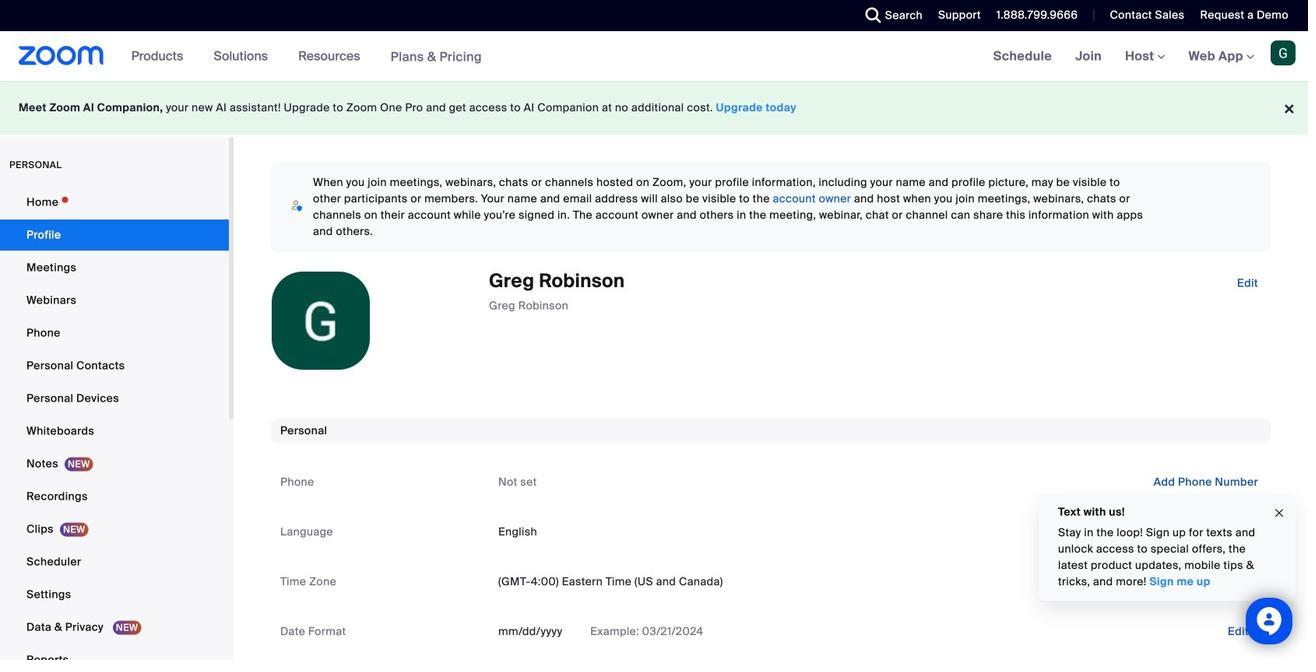 Task type: describe. For each thing, give the bounding box(es) containing it.
personal menu menu
[[0, 187, 229, 660]]

close image
[[1273, 504, 1286, 522]]

meetings navigation
[[982, 31, 1308, 82]]



Task type: vqa. For each thing, say whether or not it's contained in the screenshot.
Personal Menu menu
yes



Task type: locate. For each thing, give the bounding box(es) containing it.
edit user photo image
[[308, 314, 333, 328]]

footer
[[0, 81, 1308, 135]]

product information navigation
[[120, 31, 494, 82]]

profile picture image
[[1271, 40, 1296, 65]]

user photo image
[[272, 272, 370, 370]]

zoom logo image
[[19, 46, 104, 65]]

banner
[[0, 31, 1308, 82]]



